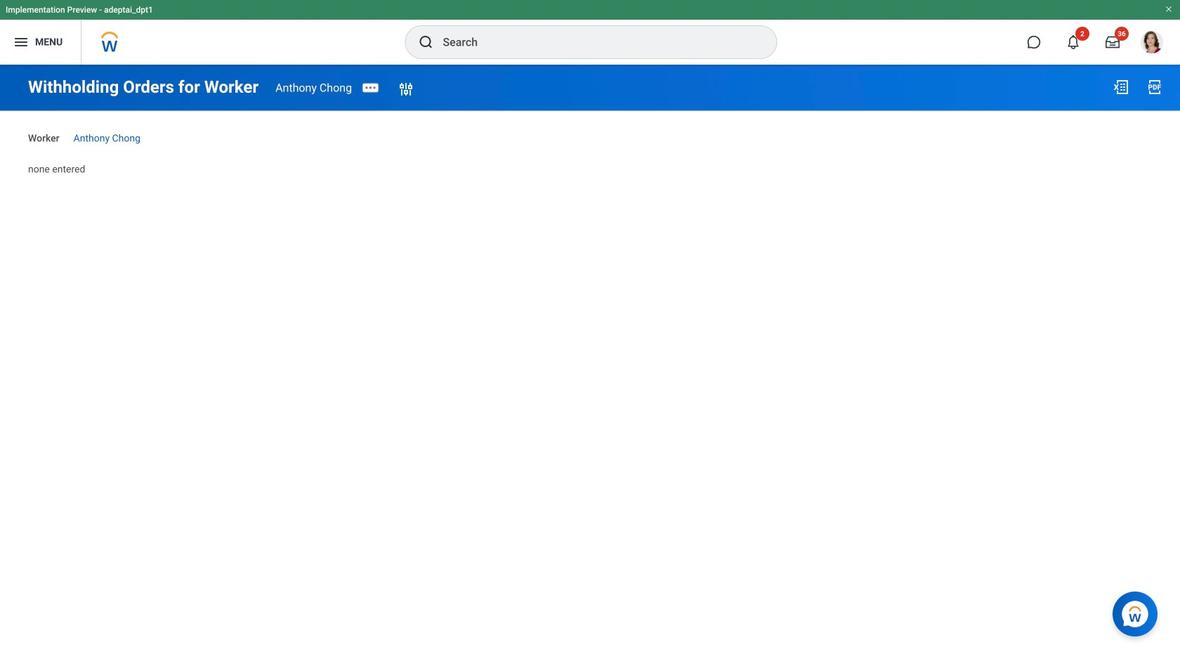 Task type: describe. For each thing, give the bounding box(es) containing it.
close environment banner image
[[1165, 5, 1174, 13]]

change selection image
[[398, 81, 415, 98]]

inbox large image
[[1106, 35, 1120, 49]]

search image
[[418, 34, 435, 51]]

Search Workday  search field
[[443, 27, 748, 58]]



Task type: locate. For each thing, give the bounding box(es) containing it.
justify image
[[13, 34, 30, 51]]

export to excel image
[[1113, 79, 1130, 96]]

banner
[[0, 0, 1181, 65]]

main content
[[0, 65, 1181, 188]]

profile logan mcneil image
[[1141, 31, 1164, 56]]

notifications large image
[[1067, 35, 1081, 49]]

view printable version (pdf) image
[[1147, 79, 1164, 96]]



Task type: vqa. For each thing, say whether or not it's contained in the screenshot.
PROFILE LOGAN MCNEIL icon
yes



